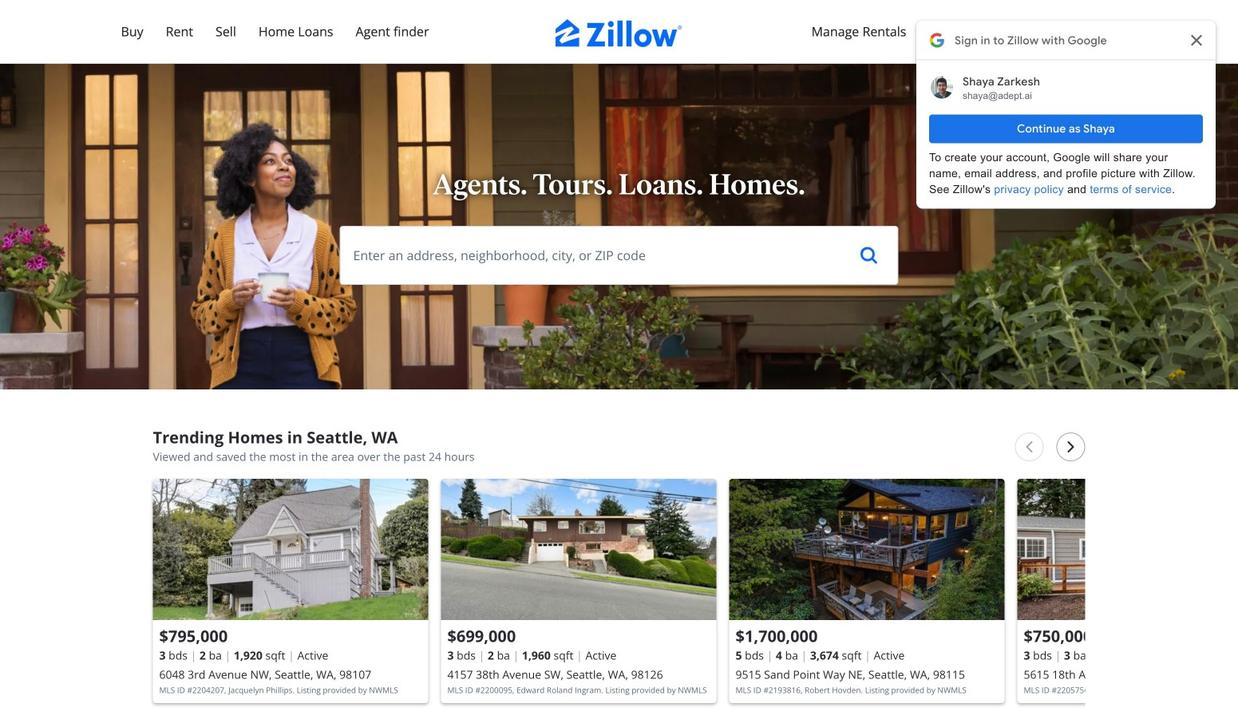Task type: describe. For each thing, give the bounding box(es) containing it.
9515 sand point way ne, seattle, wa, 98115 element
[[730, 479, 1005, 704]]

4157 38th avenue sw, seattle, wa, 98126 element
[[441, 479, 717, 704]]

zillow logo image
[[555, 19, 683, 47]]

6048 3rd avenue nw, seattle, wa, 98107 element
[[153, 479, 428, 704]]

5615 18th avenue sw, seattle, wa, 98106 element
[[1018, 479, 1239, 704]]

6048 3rd avenue nw, seattle, wa, 98107 image
[[153, 479, 428, 621]]

4157 38th avenue sw, seattle, wa, 98126 image
[[441, 479, 717, 621]]

main navigation
[[0, 0, 1239, 264]]

Enter an address, neighborhood, city, or ZIP code text field
[[341, 227, 837, 284]]



Task type: vqa. For each thing, say whether or not it's contained in the screenshot.
the More recommended homes icon
no



Task type: locate. For each thing, give the bounding box(es) containing it.
5615 18th avenue sw, seattle, wa, 98106 image
[[1018, 479, 1239, 621]]

list
[[147, 473, 1239, 718]]

home recommendations carousel element
[[147, 428, 1239, 718]]

9515 sand point way ne, seattle, wa, 98115 image
[[730, 479, 1005, 621]]



